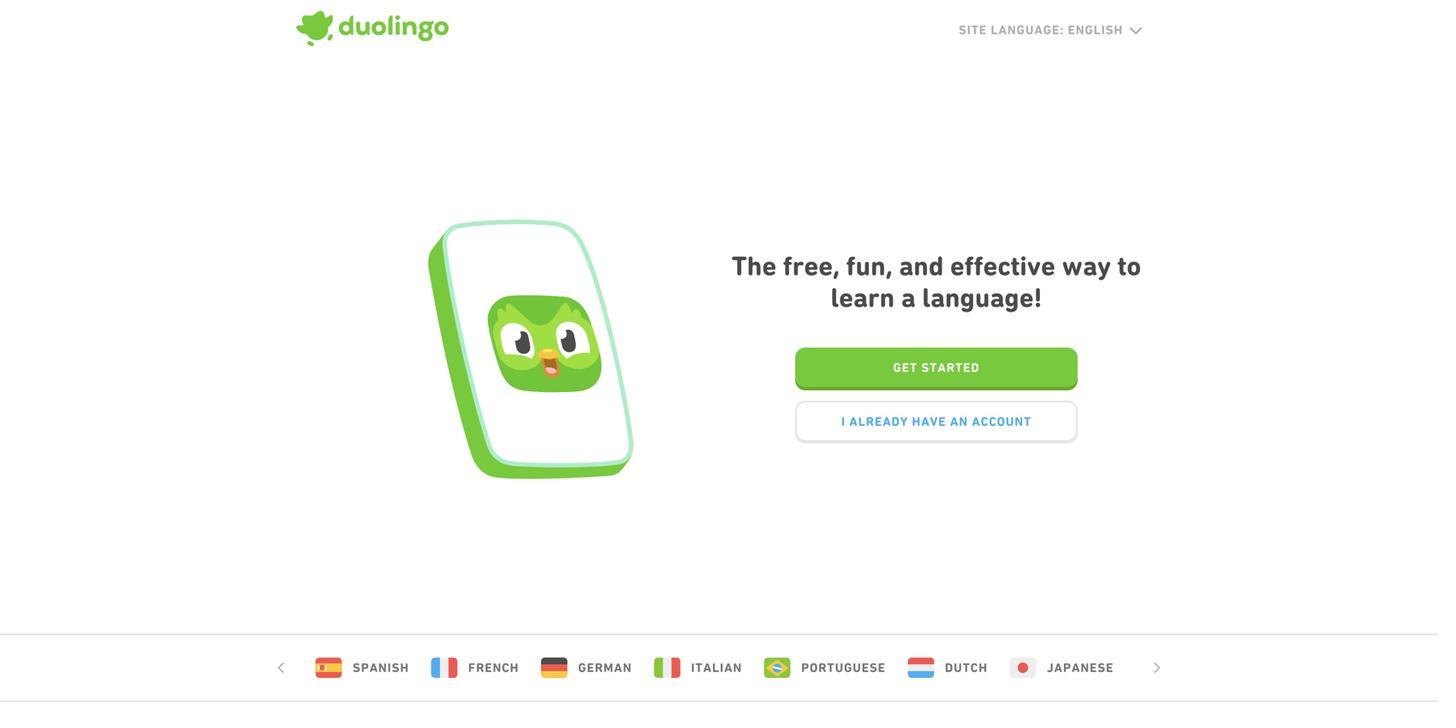 Task type: describe. For each thing, give the bounding box(es) containing it.
spanish
[[353, 660, 409, 675]]

french
[[468, 660, 519, 675]]

spanish link
[[313, 655, 409, 680]]

german link
[[539, 655, 632, 680]]

i already have an account
[[842, 414, 1032, 429]]

have
[[912, 414, 947, 429]]

get
[[893, 360, 918, 375]]

dutch
[[945, 660, 988, 675]]

language!
[[922, 282, 1043, 313]]

german
[[578, 660, 632, 675]]

get started link
[[795, 348, 1078, 390]]

i already have an account button
[[795, 401, 1078, 444]]

get started
[[893, 360, 980, 375]]

italian link
[[652, 655, 742, 680]]

site language: english
[[959, 22, 1123, 37]]

dutch link
[[906, 655, 988, 680]]

learn
[[831, 282, 895, 313]]

english
[[1068, 22, 1123, 37]]

way
[[1062, 250, 1111, 282]]

a
[[901, 282, 916, 313]]

fun,
[[846, 250, 893, 282]]



Task type: vqa. For each thing, say whether or not it's contained in the screenshot.
"JAPANESE" LINK
yes



Task type: locate. For each thing, give the bounding box(es) containing it.
account
[[972, 414, 1032, 429]]

portuguese
[[801, 660, 886, 675]]

i
[[842, 414, 846, 429]]

an
[[950, 414, 968, 429]]

french link
[[429, 655, 519, 680]]

language:
[[991, 22, 1064, 37]]

duolingo image
[[296, 10, 450, 46]]

the
[[732, 250, 777, 282]]

portuguese link
[[762, 655, 886, 680]]

started
[[922, 360, 980, 375]]

free,
[[783, 250, 840, 282]]

the free, fun, and effective way to learn a language!
[[732, 250, 1142, 313]]

japanese link
[[1008, 655, 1114, 680]]

italian
[[691, 660, 742, 675]]

effective
[[950, 250, 1056, 282]]

japanese
[[1047, 660, 1114, 675]]

site
[[959, 22, 987, 37]]

already
[[849, 414, 909, 429]]

and
[[899, 250, 944, 282]]

to
[[1118, 250, 1142, 282]]



